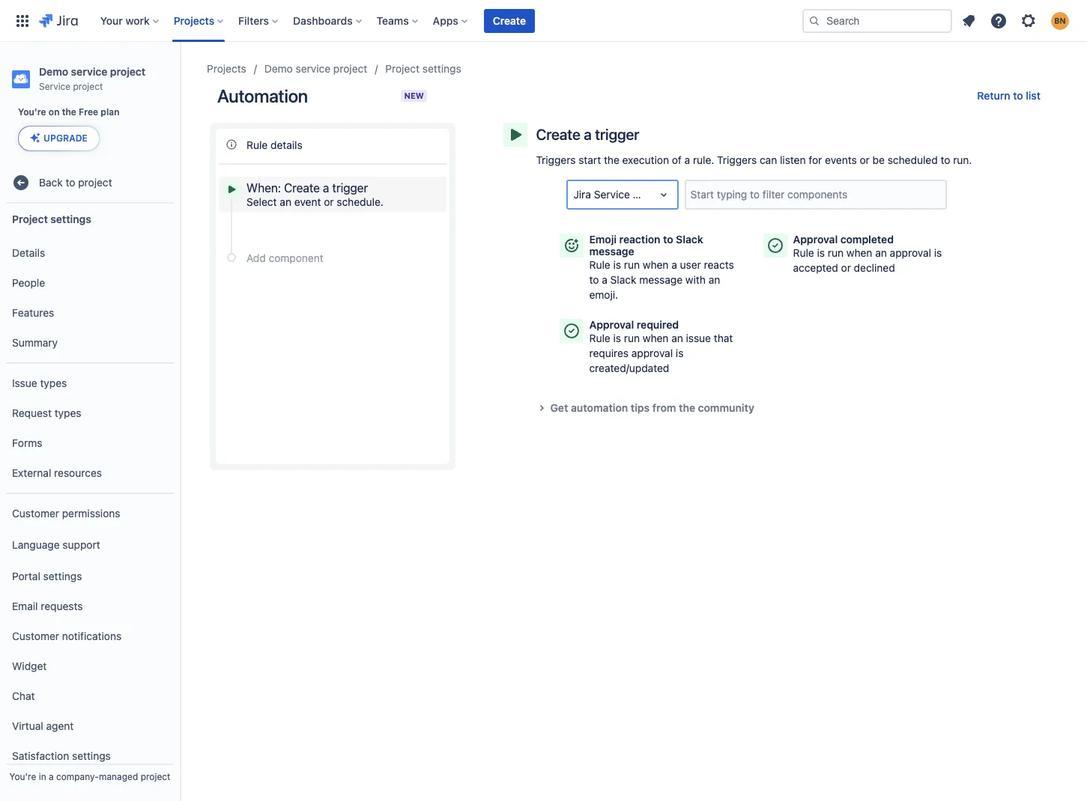 Task type: describe. For each thing, give the bounding box(es) containing it.
you're in a company-managed project
[[9, 772, 170, 783]]

service for demo service project service project
[[71, 65, 107, 78]]

an inside when: create a trigger select an event or schedule.
[[280, 196, 291, 208]]

1 vertical spatial service
[[594, 188, 630, 201]]

virtual
[[12, 720, 43, 732]]

triggers start the execution of a rule. triggers can listen for events or be scheduled to run.
[[536, 154, 972, 166]]

when for completed
[[846, 246, 872, 259]]

you're for you're in a company-managed project
[[9, 772, 36, 783]]

to right the back
[[66, 176, 75, 189]]

to left run.
[[941, 154, 950, 166]]

when inside emoji reaction to slack message rule is run when a user reacts to a slack message with an emoji.
[[643, 258, 669, 271]]

can
[[760, 154, 777, 166]]

summary link
[[6, 328, 174, 358]]

rule details
[[246, 138, 302, 151]]

emoji
[[589, 233, 617, 246]]

project for demo service project
[[333, 62, 367, 75]]

permissions
[[62, 507, 120, 520]]

portal settings link
[[6, 562, 174, 592]]

project settings link
[[385, 60, 461, 78]]

a up emoji.
[[602, 273, 607, 286]]

settings down back to project
[[50, 212, 91, 225]]

primary element
[[9, 0, 802, 42]]

managed
[[99, 772, 138, 783]]

customer permissions
[[12, 507, 120, 520]]

create for create
[[493, 14, 526, 27]]

features
[[12, 306, 54, 319]]

get
[[550, 402, 568, 414]]

projects for projects dropdown button
[[174, 14, 214, 27]]

run inside emoji reaction to slack message rule is run when a user reacts to a slack message with an emoji.
[[624, 258, 640, 271]]

settings for project settings link
[[422, 62, 461, 75]]

demo for demo service project
[[264, 62, 293, 75]]

emoji.
[[589, 288, 618, 301]]

group containing issue types
[[6, 363, 174, 493]]

of
[[672, 154, 682, 166]]

notifications
[[62, 630, 122, 643]]

create a trigger
[[536, 126, 639, 143]]

run.
[[953, 154, 972, 166]]

project right managed
[[141, 772, 170, 783]]

request types link
[[6, 399, 174, 429]]

1 horizontal spatial project settings
[[385, 62, 461, 75]]

demo service project link
[[264, 60, 367, 78]]

approval required rule is run when an issue that requires approval is created/updated
[[589, 318, 733, 375]]

expand image
[[532, 399, 550, 417]]

customer for customer notifications
[[12, 630, 59, 643]]

issue
[[686, 332, 711, 345]]

chat link
[[6, 682, 174, 712]]

customer notifications link
[[6, 622, 174, 652]]

created/updated
[[589, 362, 669, 375]]

scheduled
[[888, 154, 938, 166]]

user
[[680, 258, 701, 271]]

demo service project service project
[[39, 65, 146, 92]]

you're on the free plan
[[18, 106, 120, 118]]

to up emoji.
[[589, 273, 599, 286]]

rule.
[[693, 154, 714, 166]]

dashboards button
[[289, 9, 368, 33]]

when: create a trigger select an event or schedule.
[[246, 181, 383, 208]]

widget
[[12, 660, 47, 673]]

forms link
[[6, 429, 174, 459]]

approval for approval required rule is run when an issue that requires approval is created/updated
[[589, 318, 634, 331]]

0 vertical spatial trigger
[[595, 126, 639, 143]]

management
[[633, 188, 696, 201]]

back
[[39, 176, 63, 189]]

email requests
[[12, 600, 83, 613]]

project for back to project
[[78, 176, 112, 189]]

appswitcher icon image
[[13, 12, 31, 30]]

free
[[79, 106, 98, 118]]

approval inside approval required rule is run when an issue that requires approval is created/updated
[[631, 347, 673, 360]]

a inside when: create a trigger select an event or schedule.
[[323, 181, 329, 195]]

community
[[698, 402, 754, 414]]

to inside 'button'
[[1013, 89, 1023, 102]]

tips
[[631, 402, 650, 414]]

0 horizontal spatial slack
[[610, 273, 636, 286]]

a right in
[[49, 772, 54, 783]]

details
[[270, 138, 302, 151]]

create for create a trigger
[[536, 126, 580, 143]]

resources
[[54, 466, 102, 479]]

new
[[404, 91, 424, 100]]

filters button
[[234, 9, 284, 33]]

summary
[[12, 336, 58, 349]]

support
[[62, 538, 100, 551]]

request types
[[12, 407, 81, 419]]

your
[[100, 14, 123, 27]]

project up free on the left of the page
[[73, 81, 103, 92]]

details link
[[6, 238, 174, 268]]

execution
[[622, 154, 669, 166]]

company-
[[56, 772, 99, 783]]

run for completed
[[828, 246, 844, 259]]

projects link
[[207, 60, 246, 78]]

group containing customer permissions
[[6, 493, 174, 802]]

issue types
[[12, 377, 67, 389]]

in
[[39, 772, 46, 783]]

1 vertical spatial project
[[12, 212, 48, 225]]

virtual agent link
[[6, 712, 174, 742]]

emoji reaction to slack message rule is run when a user reacts to a slack message with an emoji.
[[589, 233, 734, 301]]

your profile and settings image
[[1051, 12, 1069, 30]]

issue types link
[[6, 369, 174, 399]]

that
[[714, 332, 733, 345]]

sidebar navigation image
[[163, 60, 196, 90]]

reaction
[[619, 233, 660, 246]]

your work
[[100, 14, 150, 27]]



Task type: vqa. For each thing, say whether or not it's contained in the screenshot.
'Created October 19, 2023 at 1:29 PM'
no



Task type: locate. For each thing, give the bounding box(es) containing it.
an down reacts
[[709, 273, 720, 286]]

an left issue
[[671, 332, 683, 345]]

or right event
[[324, 196, 334, 208]]

service down the dashboards
[[296, 62, 331, 75]]

return to list button
[[968, 84, 1050, 108]]

0 vertical spatial you're
[[18, 106, 46, 118]]

language support
[[12, 538, 100, 551]]

types for issue types
[[40, 377, 67, 389]]

1 vertical spatial or
[[324, 196, 334, 208]]

0 vertical spatial approval
[[793, 233, 838, 246]]

projects right work
[[174, 14, 214, 27]]

declined
[[854, 261, 895, 274]]

run for required
[[624, 332, 640, 345]]

an
[[280, 196, 291, 208], [875, 246, 887, 259], [709, 273, 720, 286], [671, 332, 683, 345]]

jira image
[[39, 12, 78, 30], [39, 12, 78, 30]]

1 horizontal spatial message
[[639, 273, 683, 286]]

service up free on the left of the page
[[71, 65, 107, 78]]

1 horizontal spatial approval
[[890, 246, 931, 259]]

or left declined
[[841, 261, 851, 274]]

features link
[[6, 298, 174, 328]]

triggers left start
[[536, 154, 576, 166]]

0 horizontal spatial approval
[[631, 347, 673, 360]]

1 vertical spatial types
[[54, 407, 81, 419]]

project
[[333, 62, 367, 75], [110, 65, 146, 78], [73, 81, 103, 92], [78, 176, 112, 189], [141, 772, 170, 783]]

is inside emoji reaction to slack message rule is run when a user reacts to a slack message with an emoji.
[[613, 258, 621, 271]]

slack
[[676, 233, 703, 246], [610, 273, 636, 286]]

search image
[[808, 15, 820, 27]]

1 customer from the top
[[12, 507, 59, 520]]

0 vertical spatial types
[[40, 377, 67, 389]]

service for demo service project
[[296, 62, 331, 75]]

details
[[12, 246, 45, 259]]

1 vertical spatial approval
[[631, 347, 673, 360]]

external
[[12, 466, 51, 479]]

return to list
[[977, 89, 1041, 102]]

approval completed rule is run when an approval is accepted or declined
[[793, 233, 942, 274]]

types
[[40, 377, 67, 389], [54, 407, 81, 419]]

0 horizontal spatial project
[[12, 212, 48, 225]]

start
[[579, 154, 601, 166]]

rule inside button
[[246, 138, 268, 151]]

2 vertical spatial the
[[679, 402, 695, 414]]

create button
[[484, 9, 535, 33]]

projects button
[[169, 9, 229, 33]]

run inside approval completed rule is run when an approval is accepted or declined
[[828, 246, 844, 259]]

external resources link
[[6, 459, 174, 488]]

0 vertical spatial approval
[[890, 246, 931, 259]]

banner containing your work
[[0, 0, 1087, 42]]

approval
[[890, 246, 931, 259], [631, 347, 673, 360]]

virtual agent
[[12, 720, 74, 732]]

0 horizontal spatial project settings
[[12, 212, 91, 225]]

settings for portal settings link
[[43, 570, 82, 583]]

or left be
[[860, 154, 870, 166]]

project up details
[[12, 212, 48, 225]]

an left event
[[280, 196, 291, 208]]

rule inside approval required rule is run when an issue that requires approval is created/updated
[[589, 332, 610, 345]]

rule details button
[[219, 132, 447, 157]]

group containing details
[[6, 234, 174, 363]]

listen
[[780, 154, 806, 166]]

a
[[584, 126, 592, 143], [684, 154, 690, 166], [323, 181, 329, 195], [671, 258, 677, 271], [602, 273, 607, 286], [49, 772, 54, 783]]

0 horizontal spatial approval
[[589, 318, 634, 331]]

group
[[6, 234, 174, 363], [6, 363, 174, 493], [6, 493, 174, 802]]

language
[[12, 538, 60, 551]]

projects up the automation
[[207, 62, 246, 75]]

1 vertical spatial projects
[[207, 62, 246, 75]]

1 horizontal spatial project
[[385, 62, 420, 75]]

project settings
[[385, 62, 461, 75], [12, 212, 91, 225]]

back to project link
[[6, 168, 174, 198]]

return
[[977, 89, 1010, 102]]

rule inside emoji reaction to slack message rule is run when a user reacts to a slack message with an emoji.
[[589, 258, 610, 271]]

open image
[[654, 186, 672, 204]]

settings up 'new'
[[422, 62, 461, 75]]

3 group from the top
[[6, 493, 174, 802]]

create up start
[[536, 126, 580, 143]]

banner
[[0, 0, 1087, 42]]

the right start
[[604, 154, 619, 166]]

demo up the automation
[[264, 62, 293, 75]]

types inside request types link
[[54, 407, 81, 419]]

to left list on the right
[[1013, 89, 1023, 102]]

chat
[[12, 690, 35, 702]]

projects for projects link
[[207, 62, 246, 75]]

project settings up 'new'
[[385, 62, 461, 75]]

create up event
[[284, 181, 320, 195]]

approval up "accepted"
[[793, 233, 838, 246]]

run inside approval required rule is run when an issue that requires approval is created/updated
[[624, 332, 640, 345]]

triggers
[[536, 154, 576, 166], [717, 154, 757, 166]]

approval for approval completed rule is run when an approval is accepted or declined
[[793, 233, 838, 246]]

1 horizontal spatial demo
[[264, 62, 293, 75]]

rule down emoji
[[589, 258, 610, 271]]

1 vertical spatial the
[[604, 154, 619, 166]]

0 vertical spatial project settings
[[385, 62, 461, 75]]

1 horizontal spatial service
[[296, 62, 331, 75]]

service inside demo service project service project
[[71, 65, 107, 78]]

0 vertical spatial projects
[[174, 14, 214, 27]]

when inside approval required rule is run when an issue that requires approval is created/updated
[[643, 332, 669, 345]]

0 vertical spatial the
[[62, 106, 76, 118]]

completed
[[840, 233, 894, 246]]

0 horizontal spatial trigger
[[332, 181, 368, 195]]

0 horizontal spatial message
[[589, 245, 634, 258]]

upgrade button
[[19, 127, 99, 151]]

the for free
[[62, 106, 76, 118]]

email
[[12, 600, 38, 613]]

accepted
[[793, 261, 838, 274]]

work
[[125, 14, 150, 27]]

customer permissions link
[[6, 499, 174, 529]]

satisfaction
[[12, 750, 69, 762]]

the for execution
[[604, 154, 619, 166]]

0 horizontal spatial create
[[284, 181, 320, 195]]

the inside dropdown button
[[679, 402, 695, 414]]

select
[[246, 196, 277, 208]]

approval up created/updated
[[631, 347, 673, 360]]

be
[[873, 154, 885, 166]]

1 vertical spatial slack
[[610, 273, 636, 286]]

run down the reaction at right top
[[624, 258, 640, 271]]

service right jira
[[594, 188, 630, 201]]

1 vertical spatial you're
[[9, 772, 36, 783]]

your work button
[[96, 9, 165, 33]]

2 horizontal spatial create
[[536, 126, 580, 143]]

0 vertical spatial or
[[860, 154, 870, 166]]

project down dashboards popup button
[[333, 62, 367, 75]]

projects inside dropdown button
[[174, 14, 214, 27]]

1 group from the top
[[6, 234, 174, 363]]

back to project
[[39, 176, 112, 189]]

get automation tips from the community button
[[532, 399, 994, 417]]

1 horizontal spatial approval
[[793, 233, 838, 246]]

rule up requires
[[589, 332, 610, 345]]

issue
[[12, 377, 37, 389]]

trigger up start
[[595, 126, 639, 143]]

rule up "accepted"
[[793, 246, 814, 259]]

settings up requests
[[43, 570, 82, 583]]

portal settings
[[12, 570, 82, 583]]

demo for demo service project service project
[[39, 65, 68, 78]]

customer up language
[[12, 507, 59, 520]]

create
[[493, 14, 526, 27], [536, 126, 580, 143], [284, 181, 320, 195]]

customer up widget
[[12, 630, 59, 643]]

1 vertical spatial message
[[639, 273, 683, 286]]

rule left details
[[246, 138, 268, 151]]

trigger up "schedule."
[[332, 181, 368, 195]]

an inside emoji reaction to slack message rule is run when a user reacts to a slack message with an emoji.
[[709, 273, 720, 286]]

external resources
[[12, 466, 102, 479]]

service
[[296, 62, 331, 75], [71, 65, 107, 78]]

apps button
[[428, 9, 473, 33]]

project for demo service project service project
[[110, 65, 146, 78]]

settings for satisfaction settings link
[[72, 750, 111, 762]]

or inside when: create a trigger select an event or schedule.
[[324, 196, 334, 208]]

email requests link
[[6, 592, 174, 622]]

you're left in
[[9, 772, 36, 783]]

message down user
[[639, 273, 683, 286]]

on
[[49, 106, 60, 118]]

a right of
[[684, 154, 690, 166]]

0 vertical spatial project
[[385, 62, 420, 75]]

event
[[294, 196, 321, 208]]

customer
[[12, 507, 59, 520], [12, 630, 59, 643]]

people link
[[6, 268, 174, 298]]

when down completed
[[846, 246, 872, 259]]

1 horizontal spatial create
[[493, 14, 526, 27]]

when for required
[[643, 332, 669, 345]]

project up 'new'
[[385, 62, 420, 75]]

you're for you're on the free plan
[[18, 106, 46, 118]]

the right from
[[679, 402, 695, 414]]

0 horizontal spatial or
[[324, 196, 334, 208]]

0 vertical spatial create
[[493, 14, 526, 27]]

0 horizontal spatial triggers
[[536, 154, 576, 166]]

Search field
[[802, 9, 952, 33]]

when down required
[[643, 332, 669, 345]]

1 horizontal spatial triggers
[[717, 154, 757, 166]]

types right the issue
[[40, 377, 67, 389]]

from
[[652, 402, 676, 414]]

apps
[[433, 14, 458, 27]]

approval inside approval completed rule is run when an approval is accepted or declined
[[890, 246, 931, 259]]

create inside when: create a trigger select an event or schedule.
[[284, 181, 320, 195]]

or inside approval completed rule is run when an approval is accepted or declined
[[841, 261, 851, 274]]

upgrade
[[43, 133, 88, 144]]

the right on
[[62, 106, 76, 118]]

project right the back
[[78, 176, 112, 189]]

widget link
[[6, 652, 174, 682]]

1 vertical spatial create
[[536, 126, 580, 143]]

approval inside approval required rule is run when an issue that requires approval is created/updated
[[589, 318, 634, 331]]

list
[[1026, 89, 1041, 102]]

create inside create button
[[493, 14, 526, 27]]

1 horizontal spatial service
[[594, 188, 630, 201]]

2 group from the top
[[6, 363, 174, 493]]

trigger inside when: create a trigger select an event or schedule.
[[332, 181, 368, 195]]

an up declined
[[875, 246, 887, 259]]

approval up requires
[[589, 318, 634, 331]]

a left user
[[671, 258, 677, 271]]

demo service project
[[264, 62, 367, 75]]

0 horizontal spatial demo
[[39, 65, 68, 78]]

settings up 'you're in a company-managed project'
[[72, 750, 111, 762]]

1 vertical spatial trigger
[[332, 181, 368, 195]]

plan
[[101, 106, 120, 118]]

help image
[[990, 12, 1008, 30]]

types inside 'issue types' link
[[40, 377, 67, 389]]

0 vertical spatial customer
[[12, 507, 59, 520]]

1 vertical spatial customer
[[12, 630, 59, 643]]

0 horizontal spatial service
[[39, 81, 71, 92]]

1 horizontal spatial slack
[[676, 233, 703, 246]]

0 horizontal spatial service
[[71, 65, 107, 78]]

slack up emoji.
[[610, 273, 636, 286]]

when: create a trigger image
[[506, 126, 524, 144]]

notifications image
[[960, 12, 978, 30]]

a down rule details button
[[323, 181, 329, 195]]

2 horizontal spatial or
[[860, 154, 870, 166]]

settings image
[[1020, 12, 1038, 30]]

1 triggers from the left
[[536, 154, 576, 166]]

2 vertical spatial create
[[284, 181, 320, 195]]

service inside demo service project service project
[[39, 81, 71, 92]]

teams
[[377, 14, 409, 27]]

demo up on
[[39, 65, 68, 78]]

0 horizontal spatial the
[[62, 106, 76, 118]]

message up emoji.
[[589, 245, 634, 258]]

1 horizontal spatial or
[[841, 261, 851, 274]]

2 horizontal spatial the
[[679, 402, 695, 414]]

demo inside demo service project service project
[[39, 65, 68, 78]]

service up on
[[39, 81, 71, 92]]

requires
[[589, 347, 629, 360]]

project up plan at the top
[[110, 65, 146, 78]]

an inside approval completed rule is run when an approval is accepted or declined
[[875, 246, 887, 259]]

slack up user
[[676, 233, 703, 246]]

run up "accepted"
[[828, 246, 844, 259]]

to
[[1013, 89, 1023, 102], [941, 154, 950, 166], [66, 176, 75, 189], [663, 233, 673, 246], [589, 273, 599, 286]]

2 vertical spatial or
[[841, 261, 851, 274]]

1 horizontal spatial the
[[604, 154, 619, 166]]

types right request
[[54, 407, 81, 419]]

run up requires
[[624, 332, 640, 345]]

automation
[[217, 85, 308, 106]]

0 vertical spatial slack
[[676, 233, 703, 246]]

customer notifications
[[12, 630, 122, 643]]

2 customer from the top
[[12, 630, 59, 643]]

projects
[[174, 14, 214, 27], [207, 62, 246, 75]]

create right apps popup button
[[493, 14, 526, 27]]

a up start
[[584, 126, 592, 143]]

message
[[589, 245, 634, 258], [639, 273, 683, 286]]

0 vertical spatial service
[[39, 81, 71, 92]]

customer for customer permissions
[[12, 507, 59, 520]]

rule inside approval completed rule is run when an approval is accepted or declined
[[793, 246, 814, 259]]

approval up declined
[[890, 246, 931, 259]]

when inside approval completed rule is run when an approval is accepted or declined
[[846, 246, 872, 259]]

dashboards
[[293, 14, 353, 27]]

approval inside approval completed rule is run when an approval is accepted or declined
[[793, 233, 838, 246]]

0 vertical spatial message
[[589, 245, 634, 258]]

2 triggers from the left
[[717, 154, 757, 166]]

forms
[[12, 436, 42, 449]]

triggers left can
[[717, 154, 757, 166]]

an inside approval required rule is run when an issue that requires approval is created/updated
[[671, 332, 683, 345]]

trigger
[[595, 126, 639, 143], [332, 181, 368, 195]]

required
[[637, 318, 679, 331]]

you're left on
[[18, 106, 46, 118]]

Start typing to filter components field
[[686, 181, 945, 208]]

1 vertical spatial approval
[[589, 318, 634, 331]]

1 horizontal spatial trigger
[[595, 126, 639, 143]]

when down the reaction at right top
[[643, 258, 669, 271]]

jira service management
[[574, 188, 696, 201]]

project inside project settings link
[[385, 62, 420, 75]]

automation
[[571, 402, 628, 414]]

language support link
[[6, 529, 174, 562]]

1 vertical spatial project settings
[[12, 212, 91, 225]]

types for request types
[[54, 407, 81, 419]]

service
[[39, 81, 71, 92], [594, 188, 630, 201]]

run
[[828, 246, 844, 259], [624, 258, 640, 271], [624, 332, 640, 345]]

rule
[[246, 138, 268, 151], [793, 246, 814, 259], [589, 258, 610, 271], [589, 332, 610, 345]]

teams button
[[372, 9, 424, 33]]

get automation tips from the community
[[550, 402, 754, 414]]

to right the reaction at right top
[[663, 233, 673, 246]]

project settings down the back
[[12, 212, 91, 225]]

you're
[[18, 106, 46, 118], [9, 772, 36, 783]]

portal
[[12, 570, 40, 583]]



